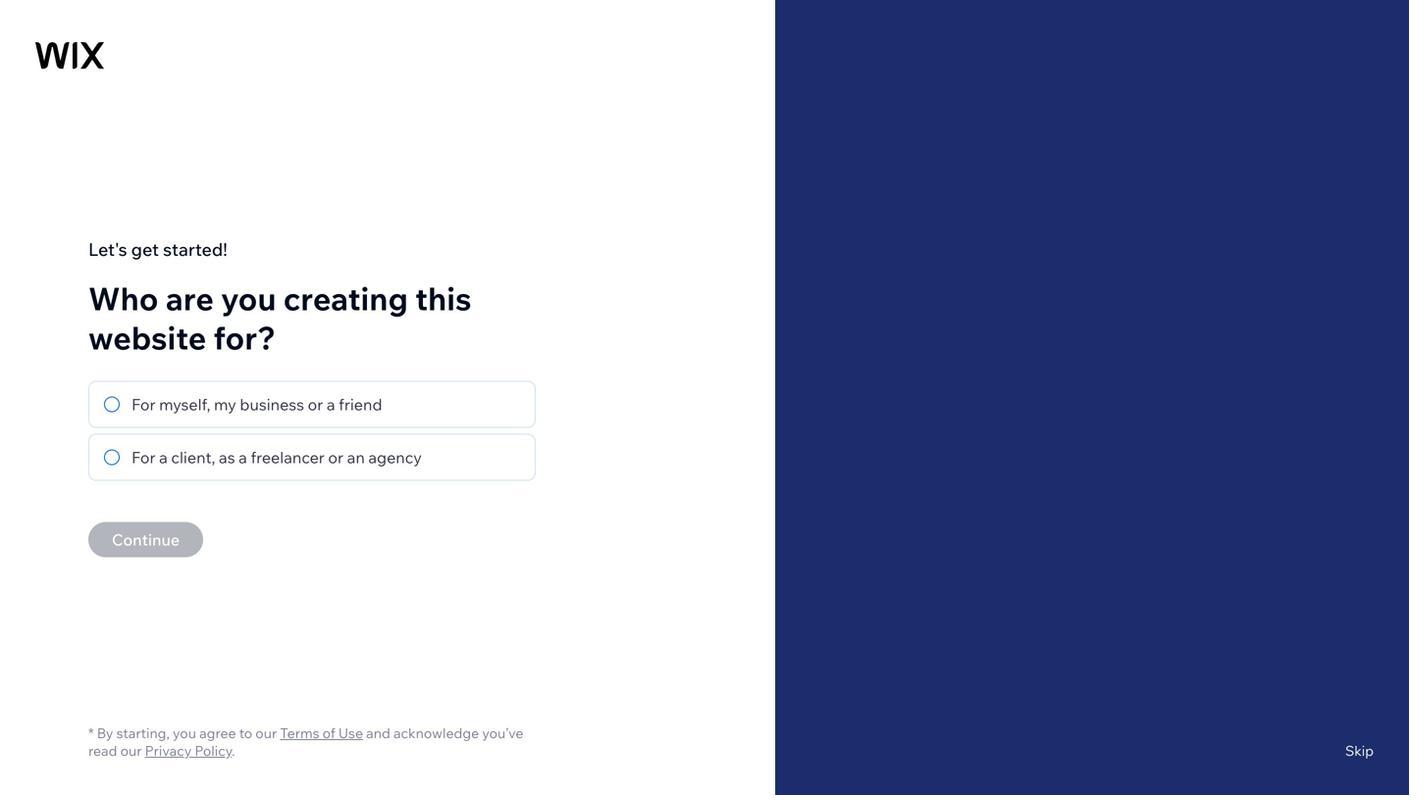 Task type: locate. For each thing, give the bounding box(es) containing it.
freelancer
[[251, 448, 325, 468]]

0 vertical spatial for
[[131, 395, 156, 415]]

for?
[[213, 318, 276, 358]]

a left friend
[[327, 395, 335, 415]]

1 vertical spatial our
[[120, 743, 142, 760]]

policy
[[195, 743, 232, 760]]

1 horizontal spatial our
[[255, 725, 277, 742]]

friend
[[339, 395, 382, 415]]

our
[[255, 725, 277, 742], [120, 743, 142, 760]]

our right read
[[120, 743, 142, 760]]

1 vertical spatial or
[[328, 448, 344, 468]]

1 for from the top
[[131, 395, 156, 415]]

2 horizontal spatial a
[[327, 395, 335, 415]]

as
[[219, 448, 235, 468]]

use
[[338, 725, 363, 742]]

you've
[[482, 725, 524, 742]]

privacy policy .
[[145, 743, 235, 760]]

2 for from the top
[[131, 448, 156, 468]]

myself,
[[159, 395, 210, 415]]

0 horizontal spatial a
[[159, 448, 168, 468]]

for
[[131, 395, 156, 415], [131, 448, 156, 468]]

or
[[308, 395, 323, 415], [328, 448, 344, 468]]

for left the myself, at the left
[[131, 395, 156, 415]]

0 horizontal spatial or
[[308, 395, 323, 415]]

privacy policy link
[[145, 743, 232, 760]]

option group
[[88, 381, 536, 481]]

you
[[221, 279, 276, 318]]

or left an
[[328, 448, 344, 468]]

0 vertical spatial our
[[255, 725, 277, 742]]

* by starting, you agree to our terms of use
[[88, 725, 363, 742]]

or right business
[[308, 395, 323, 415]]

*
[[88, 725, 94, 742]]

our right to
[[255, 725, 277, 742]]

for a client, as a freelancer or an agency
[[131, 448, 422, 468]]

for left client,
[[131, 448, 156, 468]]

skip button
[[1345, 743, 1374, 761]]

a left client,
[[159, 448, 168, 468]]

client,
[[171, 448, 215, 468]]

started!
[[163, 238, 227, 261]]

agree
[[199, 725, 236, 742]]

1 vertical spatial for
[[131, 448, 156, 468]]

0 horizontal spatial our
[[120, 743, 142, 760]]

read
[[88, 743, 117, 760]]

.
[[232, 743, 235, 760]]

website
[[88, 318, 206, 358]]

1 horizontal spatial a
[[239, 448, 247, 468]]

a right as
[[239, 448, 247, 468]]

option group containing for myself, my business or a friend
[[88, 381, 536, 481]]

let's get started!
[[88, 238, 227, 261]]

a
[[327, 395, 335, 415], [159, 448, 168, 468], [239, 448, 247, 468]]

to
[[239, 725, 252, 742]]

for myself, my business or a friend
[[131, 395, 382, 415]]



Task type: describe. For each thing, give the bounding box(es) containing it.
of
[[322, 725, 335, 742]]

skip
[[1345, 743, 1374, 760]]

this
[[415, 279, 471, 318]]

and
[[366, 725, 390, 742]]

who
[[88, 279, 159, 318]]

privacy
[[145, 743, 192, 760]]

and acknowledge you've read our
[[88, 725, 524, 760]]

acknowledge
[[393, 725, 479, 742]]

our inside and acknowledge you've read our
[[120, 743, 142, 760]]

let's
[[88, 238, 127, 261]]

creating
[[283, 279, 408, 318]]

an
[[347, 448, 365, 468]]

starting, you
[[116, 725, 196, 742]]

for for for myself, my business or a friend
[[131, 395, 156, 415]]

terms
[[280, 725, 319, 742]]

business
[[240, 395, 304, 415]]

for for for a client, as a freelancer or an agency
[[131, 448, 156, 468]]

agency
[[368, 448, 422, 468]]

1 horizontal spatial or
[[328, 448, 344, 468]]

who are you creating this website for?
[[88, 279, 471, 358]]

are
[[166, 279, 214, 318]]

my
[[214, 395, 236, 415]]

0 vertical spatial or
[[308, 395, 323, 415]]

by
[[97, 725, 113, 742]]

get
[[131, 238, 159, 261]]

terms of use link
[[280, 725, 363, 742]]



Task type: vqa. For each thing, say whether or not it's contained in the screenshot.
the top the
no



